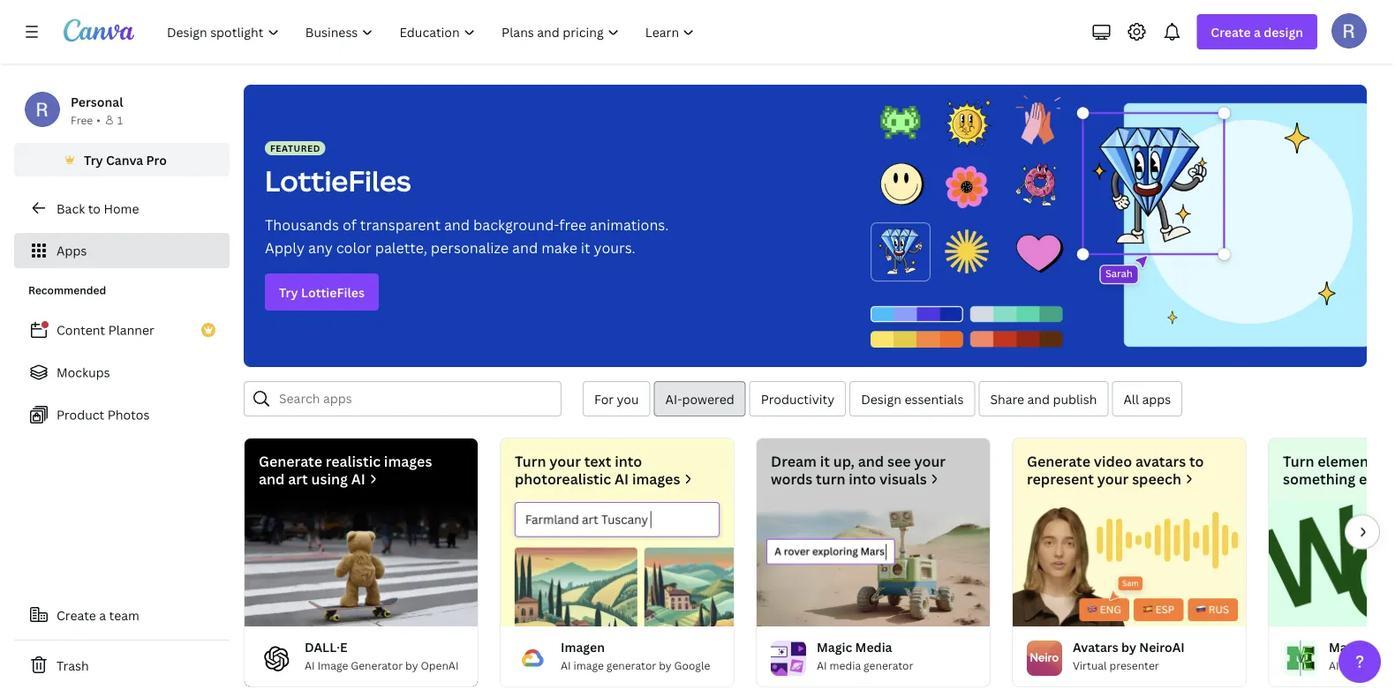 Task type: describe. For each thing, give the bounding box(es) containing it.
content planner
[[57, 322, 154, 339]]

virtual
[[1073, 658, 1107, 673]]

and for up,
[[858, 452, 884, 471]]

1 vertical spatial magic morph image
[[1283, 641, 1318, 676]]

product photos
[[57, 407, 150, 423]]

magic for turn elements in
[[1329, 639, 1365, 656]]

try lottiefiles
[[279, 284, 365, 301]]

apps
[[1142, 391, 1171, 408]]

ai inside dall·e ai image generator by openai
[[305, 658, 315, 673]]

Input field to search for apps search field
[[279, 382, 550, 416]]

image
[[574, 658, 604, 673]]

recommended
[[28, 283, 106, 298]]

palette,
[[375, 238, 427, 257]]

turn your text into photorealistic ai images
[[515, 452, 680, 489]]

your inside the turn your text into photorealistic ai images
[[549, 452, 581, 471]]

magic for dream it up, and see your words turn into visuals
[[817, 639, 852, 656]]

lottiefiles for try lottiefiles
[[301, 284, 365, 301]]

generator inside 'imagen ai image generator by google'
[[607, 658, 656, 673]]

ruby anderson image
[[1332, 13, 1367, 48]]

generate for represent
[[1027, 452, 1091, 471]]

presenter
[[1110, 658, 1159, 673]]

back to home
[[57, 200, 139, 217]]

share and publish
[[990, 391, 1097, 408]]

dall·e ai image generator by openai
[[305, 639, 459, 673]]

planner
[[108, 322, 154, 339]]

in
[[1385, 452, 1395, 471]]

content planner link
[[14, 313, 230, 348]]

share and publish button
[[979, 381, 1109, 417]]

openai
[[421, 658, 459, 673]]

productivity button
[[750, 381, 846, 417]]

images inside generate realistic images and art using ai
[[384, 452, 432, 471]]

magic media ai media generator
[[817, 639, 914, 673]]

realistic
[[326, 452, 381, 471]]

you
[[617, 391, 639, 408]]

up,
[[833, 452, 855, 471]]

represent
[[1027, 470, 1094, 489]]

by for turn your text into photorealistic ai images
[[659, 658, 672, 673]]

by for generate realistic images and art using ai
[[405, 658, 418, 673]]

1 vertical spatial dall·e image
[[259, 641, 294, 676]]

it inside dream it up, and see your words turn into visuals
[[820, 452, 830, 471]]

product
[[57, 407, 104, 423]]

background-
[[473, 215, 559, 234]]

thousands
[[265, 215, 339, 234]]

words
[[771, 470, 813, 489]]

apps link
[[14, 233, 230, 268]]

trash link
[[14, 648, 230, 684]]

powered
[[682, 391, 734, 408]]

create for create a design
[[1211, 23, 1251, 40]]

art
[[288, 470, 308, 489]]

free
[[71, 113, 93, 127]]

media
[[855, 639, 892, 656]]

using
[[311, 470, 348, 489]]

magic media image
[[757, 502, 990, 627]]

featured
[[270, 142, 321, 154]]

style
[[1342, 658, 1367, 673]]

0 vertical spatial dall·e image
[[245, 502, 478, 627]]

color
[[336, 238, 372, 257]]

design essentials
[[861, 391, 964, 408]]

canva
[[106, 151, 143, 168]]

neiroai
[[1139, 639, 1185, 656]]

try for try canva pro
[[84, 151, 103, 168]]

transparent
[[360, 215, 441, 234]]

try for try lottiefiles
[[279, 284, 298, 301]]

for
[[594, 391, 614, 408]]

personal
[[71, 93, 123, 110]]

dream
[[771, 452, 817, 471]]

try canva pro
[[84, 151, 167, 168]]

try lottiefiles button
[[265, 274, 379, 311]]

avatars by neiroai virtual presenter
[[1073, 639, 1185, 673]]

into inside dream it up, and see your words turn into visuals
[[849, 470, 876, 489]]

ai-powered button
[[654, 381, 746, 417]]

all
[[1124, 391, 1139, 408]]

by inside avatars by neiroai virtual presenter
[[1122, 639, 1136, 656]]

design
[[1264, 23, 1303, 40]]

generator
[[351, 658, 403, 673]]

ai-
[[665, 391, 682, 408]]

elements
[[1318, 452, 1382, 471]]

to inside 'generate video avatars to represent your speech'
[[1190, 452, 1204, 471]]

turn elements in
[[1283, 452, 1395, 489]]

apps
[[57, 242, 87, 259]]

a for team
[[99, 607, 106, 624]]

home
[[104, 200, 139, 217]]

0 vertical spatial imagen image
[[501, 502, 734, 627]]

productivity
[[761, 391, 835, 408]]

content
[[57, 322, 105, 339]]

lottiefiles for featured lottiefiles
[[265, 162, 411, 200]]

•
[[96, 113, 101, 127]]

images inside the turn your text into photorealistic ai images
[[632, 470, 680, 489]]



Task type: vqa. For each thing, say whether or not it's contained in the screenshot.
login & security
no



Task type: locate. For each thing, give the bounding box(es) containing it.
magic up style
[[1329, 639, 1365, 656]]

essentials
[[905, 391, 964, 408]]

1 horizontal spatial to
[[1190, 452, 1204, 471]]

your left the speech at the bottom of the page
[[1097, 470, 1129, 489]]

generate realistic images and art using ai
[[259, 452, 432, 489]]

0 horizontal spatial turn
[[515, 452, 546, 471]]

product photos link
[[14, 397, 230, 433]]

create left team
[[57, 607, 96, 624]]

media
[[830, 658, 861, 673]]

create
[[1211, 23, 1251, 40], [57, 607, 96, 624]]

0 horizontal spatial your
[[549, 452, 581, 471]]

into
[[615, 452, 642, 471], [849, 470, 876, 489]]

2 generate from the left
[[1027, 452, 1091, 471]]

lottiefiles down any
[[301, 284, 365, 301]]

lottiefiles
[[265, 162, 411, 200], [301, 284, 365, 301]]

your inside dream it up, and see your words turn into visuals
[[914, 452, 946, 471]]

a preview image of the app named "lottiefiles" showing multiple animations with different color palettes image
[[865, 85, 1367, 367]]

and for transparent
[[444, 215, 470, 234]]

generator
[[607, 658, 656, 673], [864, 658, 914, 673]]

into right turn
[[849, 470, 876, 489]]

it inside 'thousands of transparent and background-free animations. apply any color palette, personalize and make it yours.'
[[581, 238, 590, 257]]

create a team
[[57, 607, 139, 624]]

image
[[318, 658, 348, 673]]

2 horizontal spatial your
[[1097, 470, 1129, 489]]

create a team button
[[14, 598, 230, 633]]

try
[[84, 151, 103, 168], [279, 284, 298, 301]]

turn
[[816, 470, 846, 489]]

generate inside generate realistic images and art using ai
[[259, 452, 322, 471]]

1 horizontal spatial a
[[1254, 23, 1261, 40]]

list containing content planner
[[14, 313, 230, 433]]

a left 'design'
[[1254, 23, 1261, 40]]

0 horizontal spatial magic
[[817, 639, 852, 656]]

1
[[117, 113, 123, 127]]

0 vertical spatial create
[[1211, 23, 1251, 40]]

for you
[[594, 391, 639, 408]]

it right the make
[[581, 238, 590, 257]]

create inside create a design dropdown button
[[1211, 23, 1251, 40]]

generate left the video
[[1027, 452, 1091, 471]]

text
[[584, 452, 611, 471]]

and inside dream it up, and see your words turn into visuals
[[858, 452, 884, 471]]

publish
[[1053, 391, 1097, 408]]

of
[[343, 215, 357, 234]]

1 horizontal spatial generate
[[1027, 452, 1091, 471]]

google
[[674, 658, 710, 673]]

free •
[[71, 113, 101, 127]]

and right up,
[[858, 452, 884, 471]]

it left up,
[[820, 452, 830, 471]]

0 horizontal spatial images
[[384, 452, 432, 471]]

into right text
[[615, 452, 642, 471]]

1 magic from the left
[[817, 639, 852, 656]]

1 vertical spatial create
[[57, 607, 96, 624]]

back
[[57, 200, 85, 217]]

animations.
[[590, 215, 669, 234]]

your left text
[[549, 452, 581, 471]]

team
[[109, 607, 139, 624]]

and up personalize
[[444, 215, 470, 234]]

and for images
[[259, 470, 285, 489]]

0 horizontal spatial generate
[[259, 452, 322, 471]]

your
[[549, 452, 581, 471], [914, 452, 946, 471], [1097, 470, 1129, 489]]

video
[[1094, 452, 1132, 471]]

turn left text
[[515, 452, 546, 471]]

turn left "elements"
[[1283, 452, 1314, 471]]

pro
[[146, 151, 167, 168]]

any
[[308, 238, 333, 257]]

lottiefiles up of
[[265, 162, 411, 200]]

ai inside the turn your text into photorealistic ai images
[[615, 470, 629, 489]]

0 horizontal spatial to
[[88, 200, 101, 217]]

free
[[559, 215, 587, 234]]

trash
[[57, 657, 89, 674]]

mockups link
[[14, 355, 230, 390]]

2 generator from the left
[[864, 658, 914, 673]]

your for generate
[[1097, 470, 1129, 489]]

turn inside the turn your text into photorealistic ai images
[[515, 452, 546, 471]]

dall·e
[[305, 639, 348, 656]]

your for dream
[[914, 452, 946, 471]]

for you button
[[583, 381, 650, 417]]

generator down "media"
[[864, 658, 914, 673]]

speech
[[1132, 470, 1182, 489]]

generator inside magic media ai media generator
[[864, 658, 914, 673]]

generate inside 'generate video avatars to represent your speech'
[[1027, 452, 1091, 471]]

imagen image
[[501, 502, 734, 627], [515, 641, 550, 676]]

2 horizontal spatial by
[[1122, 639, 1136, 656]]

avatars by neiroai image
[[1013, 502, 1246, 627], [1027, 641, 1062, 676]]

turn for turn elements in
[[1283, 452, 1314, 471]]

1 vertical spatial to
[[1190, 452, 1204, 471]]

avatars
[[1073, 639, 1119, 656]]

avatars
[[1136, 452, 1186, 471]]

ai inside 'imagen ai image generator by google'
[[561, 658, 571, 673]]

and inside generate realistic images and art using ai
[[259, 470, 285, 489]]

create for create a team
[[57, 607, 96, 624]]

turn inside turn elements in
[[1283, 452, 1314, 471]]

to right avatars
[[1190, 452, 1204, 471]]

to right back
[[88, 200, 101, 217]]

0 horizontal spatial try
[[84, 151, 103, 168]]

and inside button
[[1028, 391, 1050, 408]]

magic
[[817, 639, 852, 656], [1329, 639, 1365, 656]]

and right share
[[1028, 391, 1050, 408]]

0 vertical spatial to
[[88, 200, 101, 217]]

list
[[14, 313, 230, 433]]

1 generator from the left
[[607, 658, 656, 673]]

create inside create a team button
[[57, 607, 96, 624]]

0 horizontal spatial into
[[615, 452, 642, 471]]

1 vertical spatial a
[[99, 607, 106, 624]]

a inside dropdown button
[[1254, 23, 1261, 40]]

0 horizontal spatial by
[[405, 658, 418, 673]]

1 horizontal spatial your
[[914, 452, 946, 471]]

by up presenter
[[1122, 639, 1136, 656]]

ai-powered
[[665, 391, 734, 408]]

see
[[887, 452, 911, 471]]

by inside 'imagen ai image generator by google'
[[659, 658, 672, 673]]

1 turn from the left
[[515, 452, 546, 471]]

by
[[1122, 639, 1136, 656], [405, 658, 418, 673], [659, 658, 672, 673]]

by left the google in the bottom of the page
[[659, 658, 672, 673]]

images
[[384, 452, 432, 471], [632, 470, 680, 489]]

0 horizontal spatial generator
[[607, 658, 656, 673]]

generate video avatars to represent your speech
[[1027, 452, 1204, 489]]

mockups
[[57, 364, 110, 381]]

0 vertical spatial it
[[581, 238, 590, 257]]

design
[[861, 391, 902, 408]]

0 vertical spatial lottiefiles
[[265, 162, 411, 200]]

lottiefiles inside button
[[301, 284, 365, 301]]

2 turn from the left
[[1283, 452, 1314, 471]]

1 horizontal spatial magic
[[1329, 639, 1365, 656]]

1 generate from the left
[[259, 452, 322, 471]]

1 horizontal spatial into
[[849, 470, 876, 489]]

try down apply on the top left
[[279, 284, 298, 301]]

a left team
[[99, 607, 106, 624]]

images right text
[[632, 470, 680, 489]]

0 vertical spatial try
[[84, 151, 103, 168]]

gener
[[1369, 658, 1395, 673]]

0 horizontal spatial a
[[99, 607, 106, 624]]

back to home link
[[14, 191, 230, 226]]

magic morp ai style gener
[[1329, 639, 1395, 673]]

generate left realistic
[[259, 452, 322, 471]]

ai inside generate realistic images and art using ai
[[351, 470, 365, 489]]

ai
[[351, 470, 365, 489], [615, 470, 629, 489], [305, 658, 315, 673], [561, 658, 571, 673], [817, 658, 827, 673], [1329, 658, 1339, 673]]

generator right image
[[607, 658, 656, 673]]

1 vertical spatial avatars by neiroai image
[[1027, 641, 1062, 676]]

personalize
[[431, 238, 509, 257]]

turn for turn your text into photorealistic ai images
[[515, 452, 546, 471]]

1 vertical spatial it
[[820, 452, 830, 471]]

0 vertical spatial a
[[1254, 23, 1261, 40]]

visuals
[[880, 470, 927, 489]]

0 horizontal spatial it
[[581, 238, 590, 257]]

thousands of transparent and background-free animations. apply any color palette, personalize and make it yours.
[[265, 215, 669, 257]]

your right see
[[914, 452, 946, 471]]

ai inside magic morp ai style gener
[[1329, 658, 1339, 673]]

dream it up, and see your words turn into visuals
[[771, 452, 946, 489]]

1 vertical spatial lottiefiles
[[301, 284, 365, 301]]

images right realistic
[[384, 452, 432, 471]]

magic up media
[[817, 639, 852, 656]]

2 magic from the left
[[1329, 639, 1365, 656]]

imagen
[[561, 639, 605, 656]]

0 vertical spatial magic morph image
[[1269, 502, 1395, 627]]

dall·e image
[[245, 502, 478, 627], [259, 641, 294, 676]]

create left 'design'
[[1211, 23, 1251, 40]]

1 horizontal spatial generator
[[864, 658, 914, 673]]

0 horizontal spatial create
[[57, 607, 96, 624]]

magic media image
[[771, 641, 806, 676]]

a for design
[[1254, 23, 1261, 40]]

into inside the turn your text into photorealistic ai images
[[615, 452, 642, 471]]

and left the art
[[259, 470, 285, 489]]

turn
[[515, 452, 546, 471], [1283, 452, 1314, 471]]

1 horizontal spatial try
[[279, 284, 298, 301]]

a inside button
[[99, 607, 106, 624]]

create a design button
[[1197, 14, 1318, 49]]

1 horizontal spatial by
[[659, 658, 672, 673]]

try left canva
[[84, 151, 103, 168]]

create a design
[[1211, 23, 1303, 40]]

top level navigation element
[[155, 14, 710, 49]]

1 vertical spatial try
[[279, 284, 298, 301]]

your inside 'generate video avatars to represent your speech'
[[1097, 470, 1129, 489]]

by inside dall·e ai image generator by openai
[[405, 658, 418, 673]]

share
[[990, 391, 1024, 408]]

1 horizontal spatial images
[[632, 470, 680, 489]]

photos
[[107, 407, 150, 423]]

0 vertical spatial avatars by neiroai image
[[1013, 502, 1246, 627]]

photorealistic
[[515, 470, 611, 489]]

generate for art
[[259, 452, 322, 471]]

1 horizontal spatial it
[[820, 452, 830, 471]]

magic morph image
[[1269, 502, 1395, 627], [1283, 641, 1318, 676]]

and down background-
[[512, 238, 538, 257]]

1 horizontal spatial turn
[[1283, 452, 1314, 471]]

1 horizontal spatial create
[[1211, 23, 1251, 40]]

ai inside magic media ai media generator
[[817, 658, 827, 673]]

magic inside magic morp ai style gener
[[1329, 639, 1365, 656]]

all apps
[[1124, 391, 1171, 408]]

magic inside magic media ai media generator
[[817, 639, 852, 656]]

featured lottiefiles
[[265, 142, 411, 200]]

morp
[[1368, 639, 1395, 656]]

try canva pro button
[[14, 143, 230, 177]]

1 vertical spatial imagen image
[[515, 641, 550, 676]]

by left openai
[[405, 658, 418, 673]]

yours.
[[594, 238, 636, 257]]

imagen ai image generator by google
[[561, 639, 710, 673]]

design essentials button
[[850, 381, 975, 417]]



